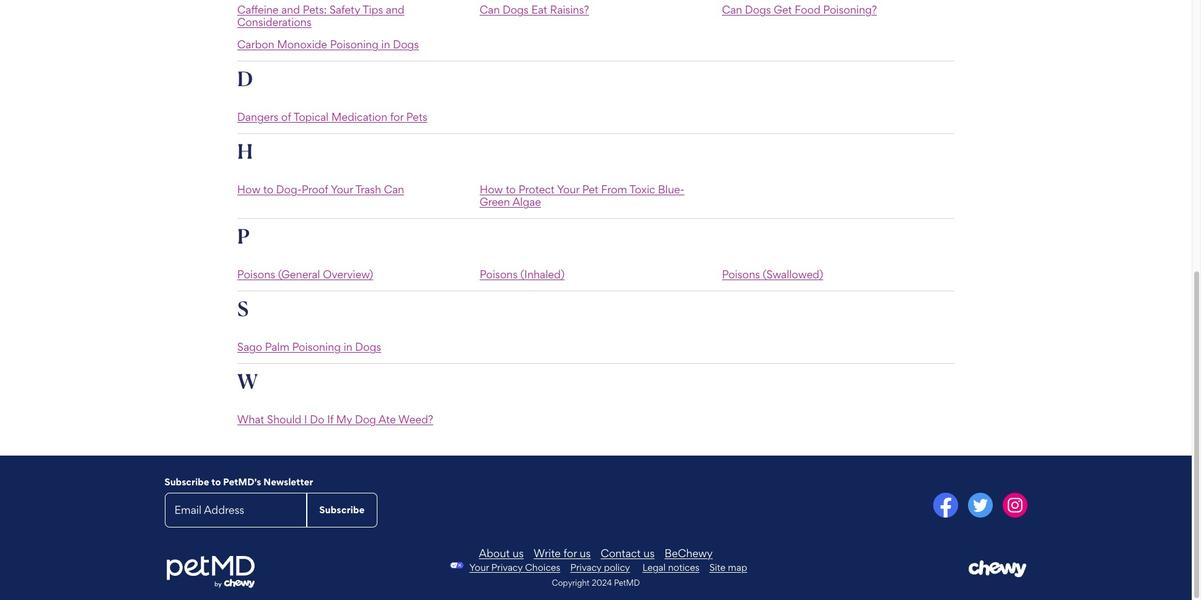 Task type: locate. For each thing, give the bounding box(es) containing it.
to for dog-
[[263, 183, 273, 196]]

petmd
[[614, 578, 640, 588]]

us
[[513, 547, 524, 560], [580, 547, 591, 560], [644, 547, 655, 560]]

carbon monoxide poisoning in dogs link
[[237, 38, 419, 51]]

1 horizontal spatial poisons
[[480, 268, 518, 281]]

dangers of topical medication for pets
[[237, 110, 428, 123]]

us up your privacy choices
[[513, 547, 524, 560]]

if
[[327, 413, 334, 426]]

your privacy choices link
[[470, 562, 561, 573]]

your down about
[[470, 562, 489, 573]]

how inside how to protect your pet from toxic blue- green algae
[[480, 183, 503, 196]]

how down h
[[237, 183, 261, 196]]

food
[[795, 3, 821, 16]]

2 horizontal spatial can
[[722, 3, 742, 16]]

1 horizontal spatial can
[[480, 3, 500, 16]]

your
[[331, 183, 353, 196], [557, 183, 580, 196], [470, 562, 489, 573]]

dog-
[[276, 183, 302, 196]]

1 horizontal spatial privacy
[[570, 562, 602, 573]]

can for can dogs eat raisins?
[[480, 3, 500, 16]]

chewy logo image
[[969, 560, 1028, 578]]

(inhaled)
[[521, 268, 565, 281]]

petmd home image
[[165, 555, 256, 590]]

d
[[237, 66, 253, 91]]

about us link
[[479, 547, 524, 560]]

0 horizontal spatial your
[[331, 183, 353, 196]]

1 horizontal spatial your
[[470, 562, 489, 573]]

1 us from the left
[[513, 547, 524, 560]]

dog
[[355, 413, 376, 426]]

copyright 2024 petmd
[[552, 578, 640, 588]]

to for protect
[[506, 183, 516, 196]]

legal element
[[643, 562, 747, 573]]

1 vertical spatial poisoning
[[292, 340, 341, 353]]

do
[[310, 413, 325, 426]]

for
[[390, 110, 404, 123], [564, 547, 577, 560]]

2 how from the left
[[480, 183, 503, 196]]

ate
[[379, 413, 396, 426]]

0 horizontal spatial subscribe
[[165, 476, 209, 488]]

choices
[[525, 562, 561, 573]]

my privacy choices image
[[445, 562, 470, 568]]

1 horizontal spatial and
[[386, 3, 405, 16]]

to
[[263, 183, 273, 196], [506, 183, 516, 196], [211, 476, 221, 488]]

can left eat
[[480, 3, 500, 16]]

poisons
[[237, 268, 275, 281], [480, 268, 518, 281], [722, 268, 760, 281]]

1 privacy from the left
[[492, 562, 523, 573]]

poisons (swallowed) link
[[722, 268, 824, 281]]

can left get
[[722, 3, 742, 16]]

write for us
[[534, 547, 591, 560]]

for right write
[[564, 547, 577, 560]]

how
[[237, 183, 261, 196], [480, 183, 503, 196]]

1 horizontal spatial us
[[580, 547, 591, 560]]

get
[[774, 3, 792, 16]]

raisins?
[[550, 3, 589, 16]]

2 and from the left
[[386, 3, 405, 16]]

algae
[[513, 195, 541, 208]]

should
[[267, 413, 302, 426]]

poisoning right palm
[[292, 340, 341, 353]]

blue-
[[658, 183, 685, 196]]

palm
[[265, 340, 290, 353]]

about petmd element
[[310, 547, 882, 560]]

0 horizontal spatial in
[[344, 340, 352, 353]]

site
[[710, 562, 726, 573]]

poisons left (swallowed) on the right top of the page
[[722, 268, 760, 281]]

to left petmd's
[[211, 476, 221, 488]]

1 horizontal spatial subscribe
[[319, 504, 365, 516]]

0 vertical spatial poisoning
[[330, 38, 379, 51]]

0 horizontal spatial to
[[211, 476, 221, 488]]

privacy down about us
[[492, 562, 523, 573]]

topical
[[294, 110, 329, 123]]

poisons for poisons (inhaled)
[[480, 268, 518, 281]]

0 horizontal spatial for
[[390, 110, 404, 123]]

privacy down about petmd element
[[570, 562, 602, 573]]

bechewy
[[665, 547, 713, 560]]

to left the dog-
[[263, 183, 273, 196]]

privacy element
[[445, 562, 630, 573]]

your left pet
[[557, 183, 580, 196]]

and right tips
[[386, 3, 405, 16]]

0 horizontal spatial poisons
[[237, 268, 275, 281]]

your left trash
[[331, 183, 353, 196]]

overview)
[[323, 268, 373, 281]]

subscribe inside "subscribe" button
[[319, 504, 365, 516]]

dangers of topical medication for pets link
[[237, 110, 428, 123]]

None email field
[[165, 493, 307, 527]]

1 vertical spatial subscribe
[[319, 504, 365, 516]]

1 poisons from the left
[[237, 268, 275, 281]]

0 horizontal spatial us
[[513, 547, 524, 560]]

poisons for poisons (swallowed)
[[722, 268, 760, 281]]

1 horizontal spatial to
[[263, 183, 273, 196]]

1 horizontal spatial how
[[480, 183, 503, 196]]

trash
[[355, 183, 381, 196]]

poisons (inhaled)
[[480, 268, 565, 281]]

1 how from the left
[[237, 183, 261, 196]]

1 vertical spatial in
[[344, 340, 352, 353]]

social element
[[601, 493, 1028, 520]]

us up legal
[[644, 547, 655, 560]]

pets
[[406, 110, 428, 123]]

can
[[480, 3, 500, 16], [722, 3, 742, 16], [384, 183, 404, 196]]

tips
[[363, 3, 383, 16]]

subscribe
[[165, 476, 209, 488], [319, 504, 365, 516]]

1 and from the left
[[281, 3, 300, 16]]

how to protect your pet from toxic blue- green algae link
[[480, 183, 685, 208]]

pet
[[582, 183, 599, 196]]

can for can dogs get food poisoning?
[[722, 3, 742, 16]]

0 horizontal spatial privacy
[[492, 562, 523, 573]]

contact us link
[[601, 547, 655, 560]]

in
[[381, 38, 390, 51], [344, 340, 352, 353]]

poisoning down safety
[[330, 38, 379, 51]]

0 vertical spatial for
[[390, 110, 404, 123]]

write for us link
[[534, 547, 591, 560]]

caffeine and pets: safety tips and considerations
[[237, 3, 405, 28]]

2 horizontal spatial your
[[557, 183, 580, 196]]

p
[[237, 224, 250, 248]]

s
[[237, 296, 249, 321]]

carbon monoxide poisoning in dogs
[[237, 38, 419, 51]]

2 horizontal spatial us
[[644, 547, 655, 560]]

privacy policy
[[570, 562, 630, 573]]

2 horizontal spatial poisons
[[722, 268, 760, 281]]

1 horizontal spatial in
[[381, 38, 390, 51]]

for left pets
[[390, 110, 404, 123]]

0 horizontal spatial and
[[281, 3, 300, 16]]

how to dog-proof your trash can
[[237, 183, 404, 196]]

us up privacy policy on the bottom
[[580, 547, 591, 560]]

safety
[[330, 3, 360, 16]]

w
[[237, 369, 258, 394]]

site map link
[[710, 562, 747, 573]]

your inside how to protect your pet from toxic blue- green algae
[[557, 183, 580, 196]]

to for petmd's
[[211, 476, 221, 488]]

1 vertical spatial for
[[564, 547, 577, 560]]

notices
[[668, 562, 700, 573]]

to left protect at the left of page
[[506, 183, 516, 196]]

legal notices link
[[643, 562, 700, 573]]

0 horizontal spatial how
[[237, 183, 261, 196]]

bechewy link
[[665, 547, 713, 560]]

of
[[281, 110, 291, 123]]

proof
[[302, 183, 328, 196]]

how left algae
[[480, 183, 503, 196]]

poisons up s
[[237, 268, 275, 281]]

can dogs get food poisoning? link
[[722, 3, 877, 16]]

0 vertical spatial in
[[381, 38, 390, 51]]

3 poisons from the left
[[722, 268, 760, 281]]

legal notices
[[643, 562, 700, 573]]

3 us from the left
[[644, 547, 655, 560]]

facebook image
[[933, 493, 958, 518]]

2 horizontal spatial to
[[506, 183, 516, 196]]

and left pets:
[[281, 3, 300, 16]]

dangers
[[237, 110, 279, 123]]

legal
[[643, 562, 666, 573]]

to inside how to protect your pet from toxic blue- green algae
[[506, 183, 516, 196]]

poisons left (inhaled)
[[480, 268, 518, 281]]

site map
[[710, 562, 747, 573]]

2 poisons from the left
[[480, 268, 518, 281]]

0 vertical spatial subscribe
[[165, 476, 209, 488]]

can right trash
[[384, 183, 404, 196]]

2 us from the left
[[580, 547, 591, 560]]



Task type: describe. For each thing, give the bounding box(es) containing it.
sago palm poisoning in dogs
[[237, 340, 381, 353]]

caffeine and pets: safety tips and considerations link
[[237, 3, 405, 28]]

how for how to protect your pet from toxic blue- green algae
[[480, 183, 503, 196]]

poisons (swallowed)
[[722, 268, 824, 281]]

contact us
[[601, 547, 655, 560]]

my
[[336, 413, 352, 426]]

can dogs eat raisins?
[[480, 3, 589, 16]]

privacy policy link
[[570, 562, 630, 573]]

(swallowed)
[[763, 268, 824, 281]]

0 horizontal spatial can
[[384, 183, 404, 196]]

how for how to dog-proof your trash can
[[237, 183, 261, 196]]

weed?
[[399, 413, 433, 426]]

policy
[[604, 562, 630, 573]]

in for sago palm poisoning in dogs
[[344, 340, 352, 353]]

what should i do if my dog ate weed?
[[237, 413, 433, 426]]

how to protect your pet from toxic blue- green algae
[[480, 183, 685, 208]]

poisoning for monoxide
[[330, 38, 379, 51]]

from
[[601, 183, 627, 196]]

twitter image
[[968, 493, 993, 518]]

subscribe button
[[307, 493, 377, 527]]

us for contact us
[[644, 547, 655, 560]]

how to dog-proof your trash can link
[[237, 183, 404, 196]]

sago
[[237, 340, 262, 353]]

about
[[479, 547, 510, 560]]

can dogs get food poisoning?
[[722, 3, 877, 16]]

your inside privacy element
[[470, 562, 489, 573]]

what should i do if my dog ate weed? link
[[237, 413, 433, 426]]

i
[[304, 413, 307, 426]]

us for about us
[[513, 547, 524, 560]]

about us
[[479, 547, 524, 560]]

poisoning?
[[824, 3, 877, 16]]

can dogs eat raisins? link
[[480, 3, 589, 16]]

poisons (general overview)
[[237, 268, 373, 281]]

in for carbon monoxide poisoning in dogs
[[381, 38, 390, 51]]

2024
[[592, 578, 612, 588]]

green
[[480, 195, 510, 208]]

poisons (general overview) link
[[237, 268, 373, 281]]

1 horizontal spatial for
[[564, 547, 577, 560]]

2 privacy from the left
[[570, 562, 602, 573]]

caffeine
[[237, 3, 279, 16]]

poisons (inhaled) link
[[480, 268, 565, 281]]

medication
[[331, 110, 388, 123]]

subscribe to petmd's newsletter
[[165, 476, 313, 488]]

map
[[728, 562, 747, 573]]

sago palm poisoning in dogs link
[[237, 340, 381, 353]]

pets:
[[303, 3, 327, 16]]

instagram image
[[1003, 493, 1028, 518]]

subscribe for subscribe to petmd's newsletter
[[165, 476, 209, 488]]

newsletter
[[263, 476, 313, 488]]

poisons for poisons (general overview)
[[237, 268, 275, 281]]

petmd's
[[223, 476, 261, 488]]

your privacy choices
[[470, 562, 561, 573]]

carbon
[[237, 38, 274, 51]]

contact
[[601, 547, 641, 560]]

write
[[534, 547, 561, 560]]

considerations
[[237, 15, 312, 28]]

poisoning for palm
[[292, 340, 341, 353]]

toxic
[[630, 183, 656, 196]]

subscribe for subscribe
[[319, 504, 365, 516]]

copyright
[[552, 578, 590, 588]]

eat
[[532, 3, 548, 16]]

(general
[[278, 268, 320, 281]]

what
[[237, 413, 264, 426]]

protect
[[519, 183, 555, 196]]

monoxide
[[277, 38, 327, 51]]

h
[[237, 139, 253, 164]]



Task type: vqa. For each thing, say whether or not it's contained in the screenshot.
Carbon Monoxide Poisoning in Dogs link
yes



